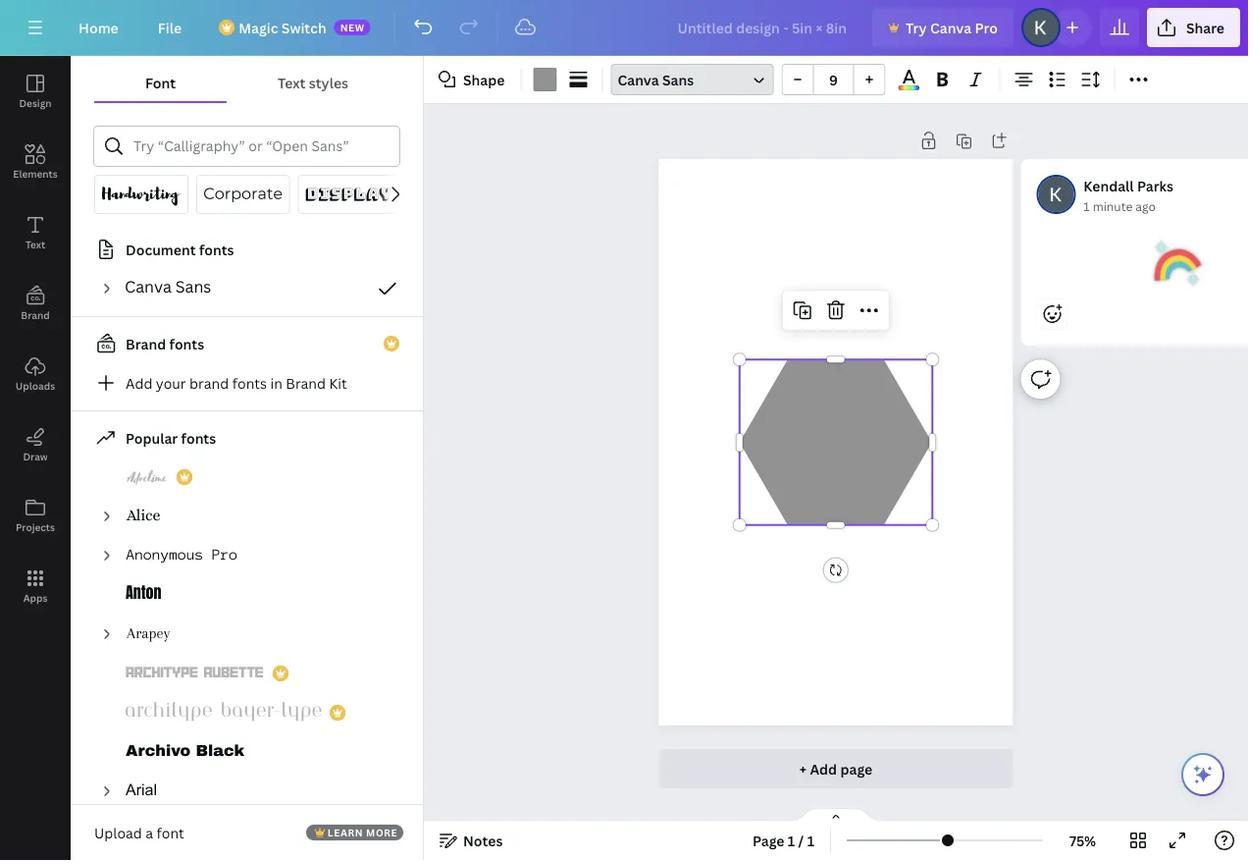 Task type: locate. For each thing, give the bounding box(es) containing it.
1 right /
[[808, 831, 815, 850]]

brand up the your at the top left of page
[[126, 334, 166, 353]]

canva left sans
[[618, 70, 660, 89]]

brand right in
[[286, 374, 326, 392]]

0 horizontal spatial canva
[[618, 70, 660, 89]]

try canva pro button
[[873, 8, 1014, 47]]

magic
[[239, 18, 278, 37]]

1 horizontal spatial canva
[[931, 18, 972, 37]]

canva right try
[[931, 18, 972, 37]]

text up the brand button
[[25, 238, 45, 251]]

0 vertical spatial brand
[[21, 308, 50, 322]]

brand for brand
[[21, 308, 50, 322]]

font
[[145, 73, 176, 92]]

try canva pro
[[906, 18, 998, 37]]

canva inside canva sans popup button
[[618, 70, 660, 89]]

1 horizontal spatial text
[[278, 73, 306, 92]]

home
[[79, 18, 119, 37]]

brand
[[21, 308, 50, 322], [126, 334, 166, 353], [286, 374, 326, 392]]

minute
[[1093, 198, 1133, 214]]

fonts right 'popular'
[[181, 429, 216, 447]]

styles
[[309, 73, 349, 92]]

side panel tab list
[[0, 56, 71, 622]]

1 horizontal spatial add
[[810, 759, 838, 778]]

1 left minute
[[1084, 198, 1091, 214]]

uploads
[[16, 379, 55, 392]]

+
[[800, 759, 807, 778]]

text inside text styles button
[[278, 73, 306, 92]]

page
[[753, 831, 785, 850]]

fonts right document
[[199, 240, 234, 259]]

1
[[1084, 198, 1091, 214], [788, 831, 796, 850], [808, 831, 815, 850]]

text button
[[0, 197, 71, 268]]

fonts up the your at the top left of page
[[169, 334, 204, 353]]

1 left /
[[788, 831, 796, 850]]

show pages image
[[789, 807, 884, 823]]

text left the styles
[[278, 73, 306, 92]]

#919191 image
[[534, 68, 557, 91], [534, 68, 557, 91]]

alice image
[[126, 505, 161, 528]]

color range image
[[899, 86, 920, 90]]

apps button
[[0, 551, 71, 622]]

2 horizontal spatial brand
[[286, 374, 326, 392]]

font
[[157, 823, 184, 842]]

try
[[906, 18, 927, 37]]

add left the your at the top left of page
[[126, 374, 153, 392]]

text for text styles
[[278, 73, 306, 92]]

fonts
[[199, 240, 234, 259], [169, 334, 204, 353], [232, 374, 267, 392], [181, 429, 216, 447]]

projects button
[[0, 480, 71, 551]]

text
[[278, 73, 306, 92], [25, 238, 45, 251]]

projects
[[16, 520, 55, 534]]

add
[[126, 374, 153, 392], [810, 759, 838, 778]]

add right the +
[[810, 759, 838, 778]]

group
[[782, 64, 886, 95]]

display image
[[306, 183, 392, 206]]

text inside text button
[[25, 238, 45, 251]]

sans
[[663, 70, 694, 89]]

2 horizontal spatial 1
[[1084, 198, 1091, 214]]

text styles button
[[227, 64, 400, 101]]

canva
[[931, 18, 972, 37], [618, 70, 660, 89]]

page
[[841, 759, 873, 778]]

1 horizontal spatial brand
[[126, 334, 166, 353]]

0 horizontal spatial 1
[[788, 831, 796, 850]]

expressing gratitude image
[[1155, 240, 1202, 287]]

document fonts
[[126, 240, 234, 259]]

main menu bar
[[0, 0, 1249, 56]]

1 horizontal spatial 1
[[808, 831, 815, 850]]

magic switch
[[239, 18, 327, 37]]

fonts for popular fonts
[[181, 429, 216, 447]]

arial image
[[126, 780, 157, 803]]

Try "Calligraphy" or "Open Sans" search field
[[134, 128, 387, 165]]

0 horizontal spatial text
[[25, 238, 45, 251]]

0 vertical spatial text
[[278, 73, 306, 92]]

1 vertical spatial add
[[810, 759, 838, 778]]

0 horizontal spatial add
[[126, 374, 153, 392]]

apps
[[23, 591, 47, 604]]

0 horizontal spatial brand
[[21, 308, 50, 322]]

archivo black image
[[126, 740, 245, 764]]

1 vertical spatial brand
[[126, 334, 166, 353]]

design button
[[0, 56, 71, 127]]

1 vertical spatial canva
[[618, 70, 660, 89]]

arapey image
[[126, 622, 171, 646]]

architype aubette image
[[126, 662, 265, 685]]

canva assistant image
[[1192, 763, 1216, 786]]

brand up uploads 'button'
[[21, 308, 50, 322]]

notes button
[[432, 825, 511, 856]]

shape
[[463, 70, 505, 89]]

learn
[[328, 826, 363, 839]]

your
[[156, 374, 186, 392]]

0 vertical spatial canva
[[931, 18, 972, 37]]

elements
[[13, 167, 58, 180]]

brand for brand fonts
[[126, 334, 166, 353]]

canva sans image
[[126, 277, 212, 300]]

Design title text field
[[662, 8, 865, 47]]

1 vertical spatial text
[[25, 238, 45, 251]]

ago
[[1136, 198, 1157, 214]]

upload a font
[[94, 823, 184, 842]]

brand inside button
[[21, 308, 50, 322]]



Task type: describe. For each thing, give the bounding box(es) containing it.
handwriting image
[[102, 183, 181, 206]]

75%
[[1070, 831, 1097, 850]]

corporate image
[[204, 183, 282, 206]]

switch
[[282, 18, 327, 37]]

new
[[340, 21, 365, 34]]

file
[[158, 18, 182, 37]]

add inside + add page button
[[810, 759, 838, 778]]

text for text
[[25, 238, 45, 251]]

1 inside kendall parks 1 minute ago
[[1084, 198, 1091, 214]]

brand fonts
[[126, 334, 204, 353]]

more
[[366, 826, 398, 839]]

kit
[[329, 374, 347, 392]]

draw button
[[0, 409, 71, 480]]

– – number field
[[820, 70, 848, 89]]

elements button
[[0, 127, 71, 197]]

learn more button
[[306, 825, 404, 840]]

draw
[[23, 450, 48, 463]]

canva sans button
[[611, 64, 774, 95]]

kendall
[[1084, 176, 1135, 195]]

brand button
[[0, 268, 71, 339]]

anonymous pro image
[[126, 544, 238, 568]]

parks
[[1138, 176, 1174, 195]]

fonts left in
[[232, 374, 267, 392]]

popular
[[126, 429, 178, 447]]

/
[[799, 831, 804, 850]]

share
[[1187, 18, 1225, 37]]

advetime image
[[126, 465, 169, 489]]

file button
[[142, 8, 198, 47]]

home link
[[63, 8, 134, 47]]

canva inside try canva pro button
[[931, 18, 972, 37]]

a
[[146, 823, 153, 842]]

+ add page
[[800, 759, 873, 778]]

canva sans
[[618, 70, 694, 89]]

0 vertical spatial add
[[126, 374, 153, 392]]

+ add page button
[[660, 749, 1014, 788]]

kendall parks 1 minute ago
[[1084, 176, 1174, 214]]

brand
[[190, 374, 229, 392]]

add your brand fonts in brand kit
[[126, 374, 347, 392]]

in
[[270, 374, 283, 392]]

fonts for brand fonts
[[169, 334, 204, 353]]

75% button
[[1052, 825, 1115, 856]]

architype bayer-type image
[[126, 701, 322, 725]]

anton image
[[126, 583, 161, 607]]

learn more
[[328, 826, 398, 839]]

2 vertical spatial brand
[[286, 374, 326, 392]]

font button
[[94, 64, 227, 101]]

fonts for document fonts
[[199, 240, 234, 259]]

kendall parks list
[[1021, 159, 1249, 408]]

shape button
[[432, 64, 513, 95]]

notes
[[463, 831, 503, 850]]

share button
[[1148, 8, 1241, 47]]

popular fonts
[[126, 429, 216, 447]]

document
[[126, 240, 196, 259]]

pro
[[975, 18, 998, 37]]

upload
[[94, 823, 142, 842]]

text styles
[[278, 73, 349, 92]]

design
[[19, 96, 52, 109]]

page 1 / 1
[[753, 831, 815, 850]]

uploads button
[[0, 339, 71, 409]]



Task type: vqa. For each thing, say whether or not it's contained in the screenshot.
Canva Sans image
yes



